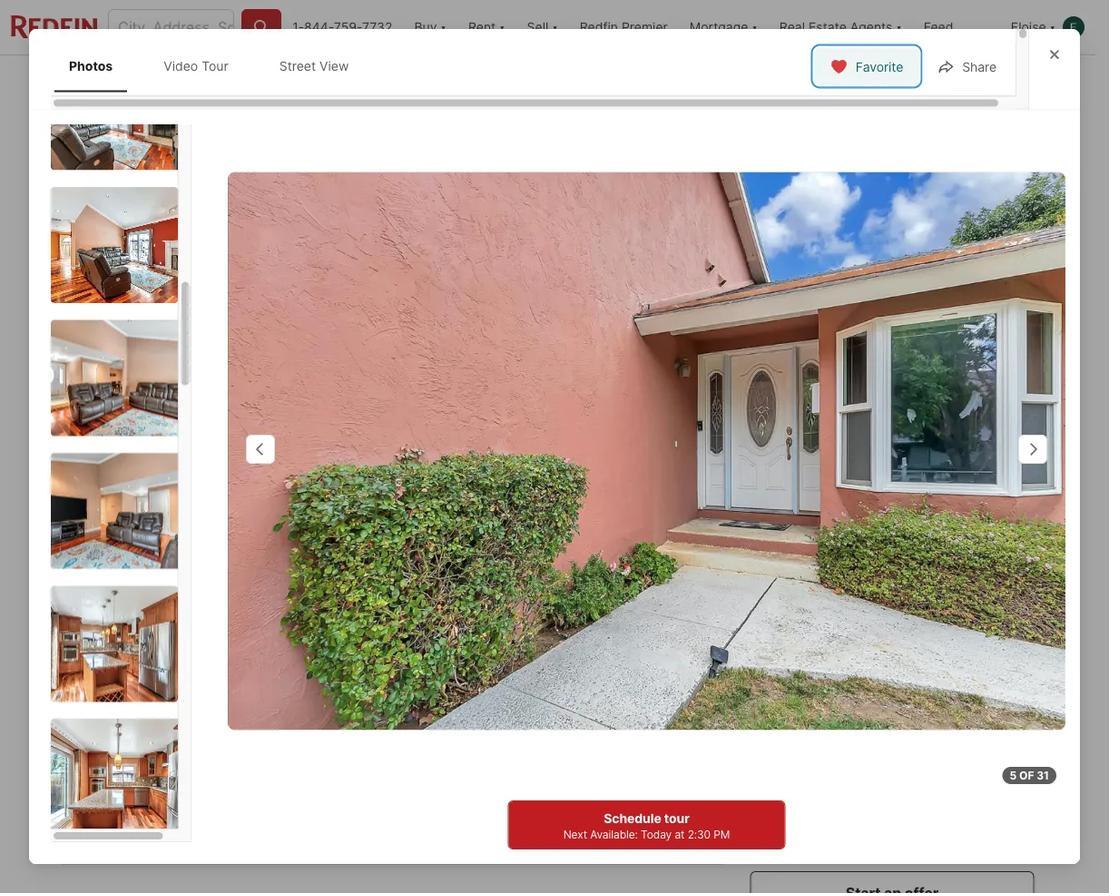 Task type: describe. For each thing, give the bounding box(es) containing it.
oct for 29
[[971, 665, 994, 678]]

property
[[302, 73, 354, 88]]

27
[[786, 631, 819, 663]]

6382 san anselmo way , san jose , ca 95119
[[61, 610, 382, 628]]

street view inside button
[[216, 512, 288, 527]]

tour via video chat
[[920, 725, 1017, 738]]

dialog containing photos
[[29, 0, 1080, 893]]

homes
[[165, 779, 211, 797]]

person
[[827, 725, 865, 738]]

open sat, 2pm to 4pm link
[[61, 106, 743, 556]]

sale
[[106, 576, 138, 592]]

6382 san anselmo way image
[[228, 172, 1066, 730]]

7:00 pm button
[[449, 813, 508, 837]]

redfin premier
[[580, 20, 668, 35]]

open
[[83, 126, 113, 139]]

overview tab
[[182, 59, 281, 103]]

30 photos button
[[901, 502, 1020, 538]]

home
[[875, 575, 932, 600]]

sq
[[475, 680, 493, 698]]

street inside tab
[[279, 58, 316, 74]]

tour inside option
[[920, 725, 943, 738]]

sat,
[[116, 126, 140, 139]]

accept
[[215, 779, 262, 797]]

photos
[[961, 512, 1004, 527]]

street view inside tab
[[279, 58, 349, 74]]

2 , from the left
[[308, 610, 313, 628]]

2 inside 2 baths
[[389, 652, 402, 677]]

video for video tour
[[164, 58, 198, 74]]

map entry image
[[601, 575, 722, 695]]

of inside san jose is a hot market 47% of homes accept an offer within 2 weeks. tour it before it's gone!
[[147, 779, 161, 797]]

baths link
[[389, 680, 428, 697]]

759-
[[334, 20, 362, 35]]

0 vertical spatial san
[[103, 610, 130, 628]]

a
[[197, 753, 206, 771]]

$9,524
[[87, 681, 130, 697]]

x-out button
[[846, 60, 937, 98]]

oct for 27
[[791, 665, 814, 678]]

1,343 sq ft
[[475, 652, 532, 698]]

view inside street view tab
[[320, 58, 349, 74]]

2 tab from the left
[[562, 59, 650, 103]]

today:
[[61, 815, 107, 833]]

street view button
[[175, 502, 303, 538]]

tour via video chat option
[[883, 708, 1034, 755]]

2 image image from the top
[[51, 320, 192, 437]]

tour in person option
[[750, 708, 883, 755]]

3:00
[[112, 816, 145, 834]]

video tour
[[164, 58, 228, 74]]

3:00 pm button
[[111, 813, 172, 837]]

1-844-759-7732 link
[[292, 20, 393, 35]]

beds
[[310, 680, 345, 697]]

2 inside san jose is a hot market 47% of homes accept an offer within 2 weeks. tour it before it's gone!
[[369, 779, 378, 797]]

$1,300,000
[[61, 652, 181, 677]]

details
[[357, 73, 397, 88]]

is
[[182, 753, 194, 771]]

at
[[675, 828, 685, 841]]

video for video
[[117, 512, 153, 527]]

it's
[[531, 779, 550, 797]]

tour for go
[[784, 575, 826, 600]]

share for the share button underneath feed button
[[985, 72, 1019, 88]]

this
[[831, 575, 870, 600]]

more times link
[[533, 816, 612, 834]]

before
[[482, 779, 527, 797]]

sunday
[[960, 616, 1004, 629]]

schedule tour next available: today at 2:30 pm
[[563, 811, 730, 841]]

of inside dialog
[[1019, 769, 1034, 782]]

street inside button
[[216, 512, 254, 527]]

pm
[[714, 828, 730, 841]]

submit search image
[[252, 18, 271, 36]]

chat
[[995, 725, 1017, 738]]

7:00
[[450, 816, 482, 834]]

san inside san jose is a hot market 47% of homes accept an offer within 2 weeks. tour it before it's gone!
[[114, 753, 141, 771]]

today
[[641, 828, 672, 841]]

next image
[[1013, 633, 1042, 662]]

gone!
[[554, 779, 593, 797]]

1,343
[[475, 652, 532, 677]]

more
[[533, 816, 569, 834]]

pre-
[[182, 681, 208, 697]]

search link
[[81, 70, 161, 92]]

844-
[[304, 20, 334, 35]]

saturday 28 oct
[[864, 616, 921, 678]]

• inside today: 3:00 pm •
[[179, 815, 188, 833]]

for sale - active
[[78, 576, 196, 592]]

7732
[[362, 20, 393, 35]]

City, Address, School, Agent, ZIP search field
[[108, 9, 234, 45]]

saturday
[[864, 616, 921, 629]]

28
[[875, 631, 909, 663]]

property details tab
[[281, 59, 417, 103]]

active
[[151, 576, 196, 592]]

4pm
[[187, 126, 211, 139]]

photos
[[69, 58, 113, 74]]

2:30
[[688, 828, 711, 841]]

tour inside san jose is a hot market 47% of homes accept an offer within 2 weeks. tour it before it's gone!
[[434, 779, 465, 797]]

2pm
[[142, 126, 166, 139]]

share for the share button underneath feed
[[962, 59, 997, 75]]

san jose is a hot market 47% of homes accept an offer within 2 weeks. tour it before it's gone!
[[114, 753, 593, 797]]

• inside 7:00 pm • more times
[[516, 815, 524, 833]]

jose
[[144, 753, 178, 771]]

x-
[[887, 72, 900, 88]]

view inside street view button
[[257, 512, 288, 527]]

tour inside option
[[788, 725, 812, 738]]

1 horizontal spatial favorite
[[856, 59, 903, 75]]

go tour this home
[[750, 575, 932, 600]]

via
[[946, 725, 960, 738]]

video
[[963, 725, 992, 738]]



Task type: locate. For each thing, give the bounding box(es) containing it.
0 vertical spatial street
[[279, 58, 316, 74]]

$1,300,000 est. $9,524 /mo get pre-approved
[[61, 652, 267, 697]]

list box
[[750, 708, 1034, 755]]

29
[[965, 631, 999, 663]]

video inside button
[[117, 512, 153, 527]]

2 baths
[[389, 652, 428, 697]]

user photo image
[[1063, 16, 1085, 38]]

share button down feed button
[[944, 60, 1034, 98]]

it
[[469, 779, 478, 797]]

tab
[[417, 59, 562, 103], [562, 59, 650, 103]]

within
[[324, 779, 365, 797]]

active link
[[151, 576, 196, 592]]

1 horizontal spatial 2
[[389, 652, 402, 677]]

0 horizontal spatial 2
[[369, 779, 378, 797]]

tour inside the schedule tour next available: today at 2:30 pm
[[664, 811, 690, 826]]

redfin
[[580, 20, 618, 35]]

oct down 28
[[881, 665, 904, 678]]

tab list containing photos
[[51, 40, 382, 92]]

1 horizontal spatial view
[[320, 58, 349, 74]]

street view
[[279, 58, 349, 74], [216, 512, 288, 527]]

7:00 pm • more times
[[450, 815, 612, 834]]

san up 47%
[[114, 753, 141, 771]]

next
[[563, 828, 587, 841]]

san down sale
[[103, 610, 130, 628]]

tour
[[202, 58, 228, 74], [788, 725, 812, 738], [920, 725, 943, 738], [434, 779, 465, 797]]

1 oct from the left
[[791, 665, 814, 678]]

of right 5
[[1019, 769, 1034, 782]]

video down the city, address, school, agent, zip search field
[[164, 58, 198, 74]]

1 vertical spatial san
[[114, 753, 141, 771]]

tour inside tab
[[202, 58, 228, 74]]

image image
[[51, 187, 178, 304], [51, 320, 192, 437], [51, 453, 192, 570], [51, 586, 178, 703], [51, 719, 192, 836]]

0 horizontal spatial of
[[147, 779, 161, 797]]

1 horizontal spatial tour
[[784, 575, 826, 600]]

5 of 31
[[1010, 769, 1049, 782]]

1 horizontal spatial pm
[[485, 816, 507, 834]]

3 oct from the left
[[971, 665, 994, 678]]

tour left in
[[788, 725, 812, 738]]

today: 3:00 pm •
[[61, 815, 192, 834]]

for
[[78, 576, 103, 592]]

• left more
[[516, 815, 524, 833]]

1 tab from the left
[[417, 59, 562, 103]]

1 • from the left
[[179, 815, 188, 833]]

0 vertical spatial view
[[320, 58, 349, 74]]

2 up the "baths" link
[[389, 652, 402, 677]]

video inside tab
[[164, 58, 198, 74]]

1 vertical spatial street
[[216, 512, 254, 527]]

favorite button
[[815, 47, 919, 85], [735, 60, 839, 98]]

street view tab
[[265, 44, 363, 89]]

street
[[279, 58, 316, 74], [216, 512, 254, 527]]

list box containing tour in person
[[750, 708, 1034, 755]]

oct down 29
[[971, 665, 994, 678]]

of
[[1019, 769, 1034, 782], [147, 779, 161, 797]]

5 image image from the top
[[51, 719, 192, 836]]

sunday 29 oct
[[960, 616, 1004, 678]]

1 horizontal spatial video
[[164, 58, 198, 74]]

pm inside today: 3:00 pm •
[[148, 816, 171, 834]]

2
[[389, 652, 402, 677], [369, 779, 378, 797]]

tab list
[[51, 40, 382, 92], [61, 55, 665, 103]]

1 horizontal spatial oct
[[881, 665, 904, 678]]

tour up the friday
[[784, 575, 826, 600]]

0 horizontal spatial oct
[[791, 665, 814, 678]]

0 vertical spatial 2
[[389, 652, 402, 677]]

est.
[[61, 681, 84, 697]]

in
[[815, 725, 825, 738]]

30 photos
[[942, 512, 1004, 527]]

oct
[[791, 665, 814, 678], [881, 665, 904, 678], [971, 665, 994, 678]]

to
[[169, 126, 184, 139]]

-
[[141, 576, 147, 592]]

1 horizontal spatial ,
[[308, 610, 313, 628]]

share
[[962, 59, 997, 75], [985, 72, 1019, 88]]

hot
[[209, 753, 233, 771]]

way
[[199, 610, 229, 628]]

get
[[156, 681, 179, 697]]

get pre-approved link
[[156, 681, 267, 697]]

3 beds
[[310, 652, 345, 697]]

/mo
[[130, 681, 153, 697]]

6382
[[61, 610, 99, 628]]

feed button
[[913, 0, 1000, 54]]

• down homes
[[179, 815, 188, 833]]

47%
[[114, 779, 143, 797]]

0 horizontal spatial favorite
[[776, 72, 823, 88]]

1 image image from the top
[[51, 187, 178, 304]]

0 horizontal spatial pm
[[148, 816, 171, 834]]

san
[[237, 610, 268, 628]]

tab list for x-out
[[61, 55, 665, 103]]

tab list inside dialog
[[51, 40, 382, 92]]

tab list for share
[[51, 40, 382, 92]]

share inside dialog
[[962, 59, 997, 75]]

view
[[320, 58, 349, 74], [257, 512, 288, 527]]

baths
[[389, 680, 428, 697]]

0 vertical spatial street view
[[279, 58, 349, 74]]

share button down feed
[[922, 47, 1012, 85]]

jose
[[272, 610, 308, 628]]

oct for 28
[[881, 665, 904, 678]]

2 horizontal spatial oct
[[971, 665, 994, 678]]

95119
[[341, 610, 382, 628]]

None button
[[761, 604, 844, 690], [851, 605, 934, 689], [941, 605, 1023, 689], [761, 604, 844, 690], [851, 605, 934, 689], [941, 605, 1023, 689]]

tour left it
[[434, 779, 465, 797]]

redfin premier button
[[569, 0, 679, 54]]

3 image image from the top
[[51, 453, 192, 570]]

available:
[[590, 828, 638, 841]]

ca
[[317, 610, 337, 628]]

1 vertical spatial view
[[257, 512, 288, 527]]

an
[[267, 779, 283, 797]]

tour in person
[[788, 725, 865, 738]]

go
[[750, 575, 779, 600]]

share button
[[922, 47, 1012, 85], [944, 60, 1034, 98]]

video up for sale - active in the bottom left of the page
[[117, 512, 153, 527]]

tour up at
[[664, 811, 690, 826]]

2 • from the left
[[516, 815, 524, 833]]

1 pm from the left
[[148, 816, 171, 834]]

0 horizontal spatial street
[[216, 512, 254, 527]]

premier
[[622, 20, 668, 35]]

5
[[1010, 769, 1017, 782]]

tour down the city, address, school, agent, zip search field
[[202, 58, 228, 74]]

0 horizontal spatial ,
[[229, 610, 234, 628]]

2 pm from the left
[[485, 816, 507, 834]]

1 horizontal spatial of
[[1019, 769, 1034, 782]]

oct inside sunday 29 oct
[[971, 665, 994, 678]]

offer
[[287, 779, 320, 797]]

property details
[[302, 73, 397, 88]]

video button
[[76, 502, 168, 538]]

3
[[310, 652, 324, 677]]

1 vertical spatial 2
[[369, 779, 378, 797]]

1 vertical spatial video
[[117, 512, 153, 527]]

2 oct from the left
[[881, 665, 904, 678]]

video
[[164, 58, 198, 74], [117, 512, 153, 527]]

, left the ca
[[308, 610, 313, 628]]

1 , from the left
[[229, 610, 234, 628]]

open sat, 2pm to 4pm
[[83, 126, 211, 139]]

1 horizontal spatial street
[[279, 58, 316, 74]]

oct inside friday 27 oct
[[791, 665, 814, 678]]

oct down 27
[[791, 665, 814, 678]]

feed
[[924, 20, 954, 35]]

out
[[900, 72, 921, 88]]

of right 47%
[[147, 779, 161, 797]]

0 vertical spatial tour
[[784, 575, 826, 600]]

0 horizontal spatial tour
[[664, 811, 690, 826]]

1-844-759-7732
[[292, 20, 393, 35]]

x-out
[[887, 72, 921, 88]]

dialog
[[29, 0, 1080, 893]]

0 vertical spatial video
[[164, 58, 198, 74]]

0 horizontal spatial •
[[179, 815, 188, 833]]

6382 san anselmo way, san jose, ca 95119 image
[[61, 106, 743, 553], [750, 106, 1034, 326], [750, 333, 1034, 553]]

photos tab
[[54, 44, 127, 89]]

times
[[572, 816, 612, 834]]

pm right 3:00
[[148, 816, 171, 834]]

4 image image from the top
[[51, 586, 178, 703]]

pm right 7:00
[[485, 816, 507, 834]]

0 horizontal spatial video
[[117, 512, 153, 527]]

1 vertical spatial tour
[[664, 811, 690, 826]]

1-
[[292, 20, 304, 35]]

pm inside 7:00 pm • more times
[[485, 816, 507, 834]]

0 horizontal spatial view
[[257, 512, 288, 527]]

1 horizontal spatial •
[[516, 815, 524, 833]]

30
[[942, 512, 959, 527]]

2 right within
[[369, 779, 378, 797]]

video tour tab
[[149, 44, 243, 89]]

tab list containing search
[[61, 55, 665, 103]]

oct inside saturday 28 oct
[[881, 665, 904, 678]]

, left "san"
[[229, 610, 234, 628]]

overview
[[202, 73, 261, 88]]

31
[[1037, 769, 1049, 782]]

ft
[[497, 680, 511, 698]]

schedule
[[604, 811, 661, 826]]

tour left via
[[920, 725, 943, 738]]

1 vertical spatial street view
[[216, 512, 288, 527]]

tour for schedule
[[664, 811, 690, 826]]



Task type: vqa. For each thing, say whether or not it's contained in the screenshot.
fha loans are part of a group of loans that are backed by the federal government. this means that instead of actually lending money, the fha offers a guarantee to banks and private lenders that they'll cover any losses in the event that a borrower doesn't repay their loan in full. at the bottom
no



